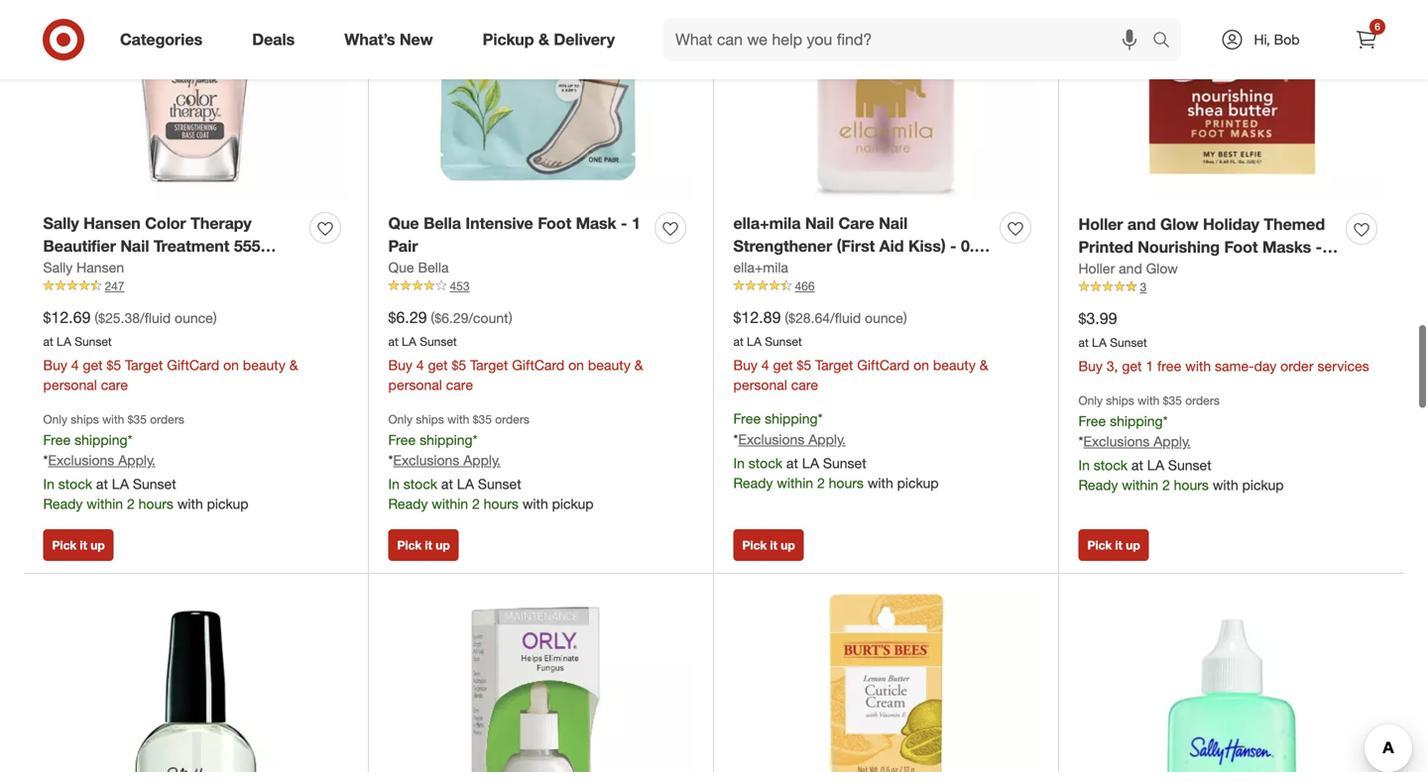 Task type: locate. For each thing, give the bounding box(es) containing it.
giftcard
[[167, 357, 220, 374], [512, 357, 565, 374], [857, 357, 910, 374]]

on inside $12.69 ( $25.38 /fluid ounce ) at la sunset buy 4 get $5 target giftcard on beauty & personal care
[[223, 357, 239, 374]]

within inside free shipping * * exclusions apply. in stock at  la sunset ready within 2 hours with pickup
[[777, 475, 814, 492]]

it
[[80, 538, 87, 553], [425, 538, 432, 553], [770, 538, 778, 553], [1116, 538, 1123, 553]]

on down 466 link
[[914, 357, 930, 374]]

giftcard for $12.89
[[857, 357, 910, 374]]

1 horizontal spatial fl
[[734, 259, 743, 279]]

hansen inside sally hansen color therapy beautifier nail treatment 555 strengthening base coat - 0.5 fl oz
[[83, 214, 141, 233]]

0 horizontal spatial orders
[[150, 412, 184, 427]]

bella inside que bella intensive foot mask - 1 pair
[[424, 214, 461, 233]]

nail left care
[[806, 214, 834, 233]]

free for holler and glow holiday themed printed nourishing foot masks - 0.6 fl oz/2pk
[[1079, 413, 1107, 430]]

it for $12.69
[[80, 538, 87, 553]]

que for que bella
[[388, 259, 414, 276]]

2 ( from the left
[[431, 310, 435, 327]]

- inside ella+mila nail care nail strengthener (first aid kiss) - 0.45 fl oz
[[951, 237, 957, 256]]

2 personal from the left
[[388, 377, 442, 394]]

hi, bob
[[1255, 31, 1300, 48]]

3 ) from the left
[[904, 310, 907, 327]]

hi,
[[1255, 31, 1271, 48]]

deals
[[252, 30, 295, 49]]

3 pick it up from the left
[[743, 538, 795, 553]]

sally inside sally hansen color therapy beautifier nail treatment 555 strengthening base coat - 0.5 fl oz
[[43, 214, 79, 233]]

and up 3
[[1119, 260, 1143, 277]]

within
[[777, 475, 814, 492], [1122, 477, 1159, 494], [87, 496, 123, 513], [432, 496, 468, 513]]

ready for holler and glow holiday themed printed nourishing foot masks - 0.6 fl oz/2pk
[[1079, 477, 1119, 494]]

4
[[71, 357, 79, 374], [416, 357, 424, 374], [762, 357, 769, 374]]

0 vertical spatial foot
[[538, 214, 572, 233]]

giftcard inside $12.89 ( $28.64 /fluid ounce ) at la sunset buy 4 get $5 target giftcard on beauty & personal care
[[857, 357, 910, 374]]

$35 down free
[[1163, 394, 1183, 408]]

- inside holler and glow holiday themed printed nourishing foot masks - 0.6 fl oz/2pk
[[1316, 238, 1323, 257]]

pick it up button
[[43, 530, 114, 562], [388, 530, 459, 562], [734, 530, 804, 562], [1079, 530, 1150, 562]]

giftcard inside "$6.29 ( $6.29 /count ) at la sunset buy 4 get $5 target giftcard on beauty & personal care"
[[512, 357, 565, 374]]

beauty
[[243, 357, 286, 374], [588, 357, 631, 374], [933, 357, 976, 374]]

holler inside holler and glow holiday themed printed nourishing foot masks - 0.6 fl oz/2pk
[[1079, 215, 1124, 234]]

1 horizontal spatial (
[[431, 310, 435, 327]]

3 personal from the left
[[734, 377, 788, 394]]

1 ) from the left
[[213, 310, 217, 327]]

ounce down 247 link
[[175, 310, 213, 327]]

1 sally from the top
[[43, 214, 79, 233]]

4 inside $12.89 ( $28.64 /fluid ounce ) at la sunset buy 4 get $5 target giftcard on beauty & personal care
[[762, 357, 769, 374]]

2 horizontal spatial target
[[816, 357, 854, 374]]

2 horizontal spatial giftcard
[[857, 357, 910, 374]]

1 horizontal spatial /fluid
[[830, 310, 861, 327]]

care inside $12.69 ( $25.38 /fluid ounce ) at la sunset buy 4 get $5 target giftcard on beauty & personal care
[[101, 377, 128, 394]]

/fluid inside $12.89 ( $28.64 /fluid ounce ) at la sunset buy 4 get $5 target giftcard on beauty & personal care
[[830, 310, 861, 327]]

care down "$25.38"
[[101, 377, 128, 394]]

exclusions for sally hansen color therapy beautifier nail treatment 555 strengthening base coat - 0.5 fl oz
[[48, 452, 114, 469]]

pick it up for $6.29
[[397, 538, 450, 553]]

4 down $12.89
[[762, 357, 769, 374]]

1 vertical spatial hansen
[[77, 259, 124, 276]]

at inside $12.69 ( $25.38 /fluid ounce ) at la sunset buy 4 get $5 target giftcard on beauty & personal care
[[43, 334, 53, 349]]

pickup inside free shipping * * exclusions apply. in stock at  la sunset ready within 2 hours with pickup
[[898, 475, 939, 492]]

2 horizontal spatial beauty
[[933, 357, 976, 374]]

apply. for holler and glow holiday themed printed nourishing foot masks - 0.6 fl oz/2pk
[[1154, 433, 1191, 451]]

0 vertical spatial oz
[[748, 259, 765, 279]]

get inside $12.69 ( $25.38 /fluid ounce ) at la sunset buy 4 get $5 target giftcard on beauty & personal care
[[83, 357, 103, 374]]

only ships with $35 orders free shipping * * exclusions apply. in stock at  la sunset ready within 2 hours with pickup
[[1079, 394, 1284, 494], [43, 412, 249, 513], [388, 412, 594, 513]]

and
[[1128, 215, 1156, 234], [1119, 260, 1143, 277]]

0 horizontal spatial target
[[125, 357, 163, 374]]

$35
[[1163, 394, 1183, 408], [128, 412, 147, 427], [473, 412, 492, 427]]

target for $12.69
[[125, 357, 163, 374]]

2 que from the top
[[388, 259, 414, 276]]

target down $28.64
[[816, 357, 854, 374]]

) inside "$6.29 ( $6.29 /count ) at la sunset buy 4 get $5 target giftcard on beauty & personal care"
[[509, 310, 513, 327]]

bella
[[424, 214, 461, 233], [418, 259, 449, 276]]

$35 down $12.69 ( $25.38 /fluid ounce ) at la sunset buy 4 get $5 target giftcard on beauty & personal care
[[128, 412, 147, 427]]

personal inside "$6.29 ( $6.29 /count ) at la sunset buy 4 get $5 target giftcard on beauty & personal care"
[[388, 377, 442, 394]]

4 pick it up from the left
[[1088, 538, 1141, 553]]

2 horizontal spatial orders
[[1186, 394, 1220, 408]]

2 horizontal spatial (
[[785, 310, 789, 327]]

2 giftcard from the left
[[512, 357, 565, 374]]

3 pick from the left
[[743, 538, 767, 553]]

shipping inside free shipping * * exclusions apply. in stock at  la sunset ready within 2 hours with pickup
[[765, 410, 818, 428]]

only for $3.99
[[1079, 394, 1103, 408]]

1 pick from the left
[[52, 538, 77, 553]]

2 it from the left
[[425, 538, 432, 553]]

2 ounce from the left
[[865, 310, 904, 327]]

and inside holler and glow holiday themed printed nourishing foot masks - 0.6 fl oz/2pk
[[1128, 215, 1156, 234]]

on down 453 link
[[569, 357, 584, 374]]

2 horizontal spatial personal
[[734, 377, 788, 394]]

2 horizontal spatial 4
[[762, 357, 769, 374]]

0 horizontal spatial foot
[[538, 214, 572, 233]]

search
[[1144, 32, 1192, 51]]

3 $5 from the left
[[797, 357, 812, 374]]

ounce inside $12.89 ( $28.64 /fluid ounce ) at la sunset buy 4 get $5 target giftcard on beauty & personal care
[[865, 310, 904, 327]]

0 horizontal spatial only
[[43, 412, 67, 427]]

sunset
[[75, 334, 112, 349], [420, 334, 457, 349], [765, 334, 802, 349], [1110, 335, 1148, 350], [823, 455, 867, 472], [1169, 457, 1212, 474], [133, 476, 176, 493], [478, 476, 522, 493]]

apply. for que bella intensive foot mask - 1 pair
[[464, 452, 501, 469]]

) down 466 link
[[904, 310, 907, 327]]

1 que from the top
[[388, 214, 419, 233]]

1 giftcard from the left
[[167, 357, 220, 374]]

2 pick it up button from the left
[[388, 530, 459, 562]]

ella+mila inside ella+mila nail care nail strengthener (first aid kiss) - 0.45 fl oz
[[734, 214, 801, 233]]

0 horizontal spatial ounce
[[175, 310, 213, 327]]

1 vertical spatial 1
[[1146, 358, 1154, 375]]

holler and glow holiday themed printed nourishing foot masks - 0.6 fl oz/2pk image
[[1079, 0, 1386, 202], [1079, 0, 1386, 202]]

1 vertical spatial ella+mila
[[734, 259, 789, 276]]

3 beauty from the left
[[933, 357, 976, 374]]

-
[[621, 214, 628, 233], [951, 237, 957, 256], [1316, 238, 1323, 257], [237, 259, 244, 279]]

ella+mila link
[[734, 258, 789, 278]]

giftcard down 466 link
[[857, 357, 910, 374]]

4 inside "$6.29 ( $6.29 /count ) at la sunset buy 4 get $5 target giftcard on beauty & personal care"
[[416, 357, 424, 374]]

0 horizontal spatial only ships with $35 orders free shipping * * exclusions apply. in stock at  la sunset ready within 2 hours with pickup
[[43, 412, 249, 513]]

orders for oz/2pk
[[1186, 394, 1220, 408]]

fl inside ella+mila nail care nail strengthener (first aid kiss) - 0.45 fl oz
[[734, 259, 743, 279]]

0 horizontal spatial fl
[[275, 259, 284, 279]]

beautifier
[[43, 237, 116, 256]]

$6.29
[[388, 308, 427, 327], [435, 310, 469, 327]]

4 down "$12.69"
[[71, 357, 79, 374]]

0 vertical spatial ella+mila
[[734, 214, 801, 233]]

que inside que bella link
[[388, 259, 414, 276]]

hansen
[[83, 214, 141, 233], [77, 259, 124, 276]]

3 pick it up button from the left
[[734, 530, 804, 562]]

sunset inside $12.89 ( $28.64 /fluid ounce ) at la sunset buy 4 get $5 target giftcard on beauty & personal care
[[765, 334, 802, 349]]

( for $12.69
[[95, 310, 98, 327]]

- right mask
[[621, 214, 628, 233]]

1
[[632, 214, 641, 233], [1146, 358, 1154, 375]]

fl right 0.6
[[1105, 260, 1115, 280]]

3 giftcard from the left
[[857, 357, 910, 374]]

orders down $12.69 ( $25.38 /fluid ounce ) at la sunset buy 4 get $5 target giftcard on beauty & personal care
[[150, 412, 184, 427]]

1 horizontal spatial foot
[[1225, 238, 1259, 257]]

glow for holler and glow holiday themed printed nourishing foot masks - 0.6 fl oz/2pk
[[1161, 215, 1199, 234]]

exclusions for que bella intensive foot mask - 1 pair
[[393, 452, 460, 469]]

giftcard inside $12.69 ( $25.38 /fluid ounce ) at la sunset buy 4 get $5 target giftcard on beauty & personal care
[[167, 357, 220, 374]]

orders down same-
[[1186, 394, 1220, 408]]

$5 inside "$6.29 ( $6.29 /count ) at la sunset buy 4 get $5 target giftcard on beauty & personal care"
[[452, 357, 466, 374]]

2 horizontal spatial on
[[914, 357, 930, 374]]

( inside $12.69 ( $25.38 /fluid ounce ) at la sunset buy 4 get $5 target giftcard on beauty & personal care
[[95, 310, 98, 327]]

ounce inside $12.69 ( $25.38 /fluid ounce ) at la sunset buy 4 get $5 target giftcard on beauty & personal care
[[175, 310, 213, 327]]

1 vertical spatial foot
[[1225, 238, 1259, 257]]

orders for 0.5
[[150, 412, 184, 427]]

ships for $3.99
[[1107, 394, 1135, 408]]

$5 down $28.64
[[797, 357, 812, 374]]

giftcard down 247 link
[[167, 357, 220, 374]]

3 4 from the left
[[762, 357, 769, 374]]

within for sally hansen color therapy beautifier nail treatment 555 strengthening base coat - 0.5 fl oz
[[87, 496, 123, 513]]

1 horizontal spatial oz
[[748, 259, 765, 279]]

0 horizontal spatial 4
[[71, 357, 79, 374]]

2 $5 from the left
[[452, 357, 466, 374]]

foot left mask
[[538, 214, 572, 233]]

- left 0.5
[[237, 259, 244, 279]]

$5 down the 453
[[452, 357, 466, 374]]

fl down strengthener
[[734, 259, 743, 279]]

stock for holler and glow holiday themed printed nourishing foot masks - 0.6 fl oz/2pk
[[1094, 457, 1128, 474]]

only
[[1079, 394, 1103, 408], [43, 412, 67, 427], [388, 412, 413, 427]]

1 vertical spatial que
[[388, 259, 414, 276]]

sally hansen color therapy beautifier nail treatment 555 strengthening base coat - 0.5 fl oz link
[[43, 212, 302, 301]]

at inside free shipping * * exclusions apply. in stock at  la sunset ready within 2 hours with pickup
[[787, 455, 799, 472]]

glow up nourishing on the right top
[[1161, 215, 1199, 234]]

1 ella+mila from the top
[[734, 214, 801, 233]]

0 horizontal spatial on
[[223, 357, 239, 374]]

sally hansen color therapy beautifier nail treatment 555 strengthening base coat - 0.5 fl oz
[[43, 214, 284, 301]]

1 vertical spatial holler
[[1079, 260, 1115, 277]]

*
[[818, 410, 823, 428], [1163, 413, 1168, 430], [734, 431, 739, 448], [128, 431, 132, 449], [473, 431, 478, 449], [1079, 433, 1084, 451], [43, 452, 48, 469], [388, 452, 393, 469]]

1 horizontal spatial $5
[[452, 357, 466, 374]]

1 horizontal spatial ships
[[416, 412, 444, 427]]

oz inside ella+mila nail care nail strengthener (first aid kiss) - 0.45 fl oz
[[748, 259, 765, 279]]

orders down "$6.29 ( $6.29 /count ) at la sunset buy 4 get $5 target giftcard on beauty & personal care"
[[495, 412, 530, 427]]

ella+mila down strengthener
[[734, 259, 789, 276]]

0 horizontal spatial personal
[[43, 377, 97, 394]]

4 inside $12.69 ( $25.38 /fluid ounce ) at la sunset buy 4 get $5 target giftcard on beauty & personal care
[[71, 357, 79, 374]]

6 link
[[1345, 18, 1389, 62]]

What can we help you find? suggestions appear below search field
[[664, 18, 1158, 62]]

2 for holler and glow holiday themed printed nourishing foot masks - 0.6 fl oz/2pk
[[1163, 477, 1171, 494]]

nail up aid
[[879, 214, 908, 233]]

only for $6.29
[[388, 412, 413, 427]]

0 horizontal spatial care
[[101, 377, 128, 394]]

2 care from the left
[[446, 377, 473, 394]]

3 on from the left
[[914, 357, 930, 374]]

holler for holler and glow
[[1079, 260, 1115, 277]]

2 horizontal spatial $5
[[797, 357, 812, 374]]

0 vertical spatial 1
[[632, 214, 641, 233]]

1 right mask
[[632, 214, 641, 233]]

1 personal from the left
[[43, 377, 97, 394]]

1 horizontal spatial $35
[[473, 412, 492, 427]]

1 ( from the left
[[95, 310, 98, 327]]

0 horizontal spatial $6.29
[[388, 308, 427, 327]]

$5 for $12.89
[[797, 357, 812, 374]]

0 horizontal spatial /fluid
[[140, 310, 171, 327]]

1 horizontal spatial 1
[[1146, 358, 1154, 375]]

0 horizontal spatial $35
[[128, 412, 147, 427]]

oz up "$12.69"
[[43, 282, 61, 301]]

target down "$25.38"
[[125, 357, 163, 374]]

personal
[[43, 377, 97, 394], [388, 377, 442, 394], [734, 377, 788, 394]]

453 link
[[388, 278, 694, 295]]

/fluid down 466 link
[[830, 310, 861, 327]]

4 for $12.69
[[71, 357, 79, 374]]

sunset inside free shipping * * exclusions apply. in stock at  la sunset ready within 2 hours with pickup
[[823, 455, 867, 472]]

1 horizontal spatial on
[[569, 357, 584, 374]]

&
[[539, 30, 550, 49], [289, 357, 298, 374], [635, 357, 643, 374], [980, 357, 989, 374]]

hansen up the beautifier
[[83, 214, 141, 233]]

it for $6.29
[[425, 538, 432, 553]]

3
[[1141, 280, 1147, 294]]

1 horizontal spatial only ships with $35 orders free shipping * * exclusions apply. in stock at  la sunset ready within 2 hours with pickup
[[388, 412, 594, 513]]

0 horizontal spatial giftcard
[[167, 357, 220, 374]]

and for holler and glow
[[1119, 260, 1143, 277]]

sally
[[43, 214, 79, 233], [43, 259, 73, 276]]

foot inside que bella intensive foot mask - 1 pair
[[538, 214, 572, 233]]

) inside $12.89 ( $28.64 /fluid ounce ) at la sunset buy 4 get $5 target giftcard on beauty & personal care
[[904, 310, 907, 327]]

ella+mila nail care nail strengthener (first aid kiss) - 0.45 fl oz
[[734, 214, 992, 279]]

1 holler from the top
[[1079, 215, 1124, 234]]

0 vertical spatial sally
[[43, 214, 79, 233]]

0 horizontal spatial (
[[95, 310, 98, 327]]

stock
[[749, 455, 783, 472], [1094, 457, 1128, 474], [58, 476, 92, 493], [404, 476, 438, 493]]

) down 453 link
[[509, 310, 513, 327]]

( right $12.89
[[785, 310, 789, 327]]

new
[[400, 30, 433, 49]]

2 horizontal spatial ships
[[1107, 394, 1135, 408]]

ella+mila
[[734, 214, 801, 233], [734, 259, 789, 276]]

glow inside holler and glow holiday themed printed nourishing foot masks - 0.6 fl oz/2pk
[[1161, 215, 1199, 234]]

$6.29 down the 453
[[435, 310, 469, 327]]

$35 down "$6.29 ( $6.29 /count ) at la sunset buy 4 get $5 target giftcard on beauty & personal care"
[[473, 412, 492, 427]]

0 vertical spatial holler
[[1079, 215, 1124, 234]]

2 beauty from the left
[[588, 357, 631, 374]]

1 horizontal spatial giftcard
[[512, 357, 565, 374]]

1 horizontal spatial ounce
[[865, 310, 904, 327]]

$25.38
[[98, 310, 140, 327]]

0 vertical spatial and
[[1128, 215, 1156, 234]]

1 up from the left
[[90, 538, 105, 553]]

2 horizontal spatial fl
[[1105, 260, 1115, 280]]

3 ( from the left
[[785, 310, 789, 327]]

1 on from the left
[[223, 357, 239, 374]]

1 horizontal spatial beauty
[[588, 357, 631, 374]]

nail
[[806, 214, 834, 233], [879, 214, 908, 233], [120, 237, 149, 256]]

orly nail treatment fungus md - 0.6 fl oz image
[[388, 594, 694, 773], [388, 594, 694, 773]]

buy inside $12.89 ( $28.64 /fluid ounce ) at la sunset buy 4 get $5 target giftcard on beauty & personal care
[[734, 357, 758, 374]]

care inside $12.89 ( $28.64 /fluid ounce ) at la sunset buy 4 get $5 target giftcard on beauty & personal care
[[792, 377, 819, 394]]

in for sally hansen color therapy beautifier nail treatment 555 strengthening base coat - 0.5 fl oz
[[43, 476, 54, 493]]

up
[[90, 538, 105, 553], [436, 538, 450, 553], [781, 538, 795, 553], [1126, 538, 1141, 553]]

0 horizontal spatial beauty
[[243, 357, 286, 374]]

1 horizontal spatial $6.29
[[435, 310, 469, 327]]

0 horizontal spatial 1
[[632, 214, 641, 233]]

fl inside holler and glow holiday themed printed nourishing foot masks - 0.6 fl oz/2pk
[[1105, 260, 1115, 280]]

get inside "$6.29 ( $6.29 /count ) at la sunset buy 4 get $5 target giftcard on beauty & personal care"
[[428, 357, 448, 374]]

personal inside $12.89 ( $28.64 /fluid ounce ) at la sunset buy 4 get $5 target giftcard on beauty & personal care
[[734, 377, 788, 394]]

holler down printed at the right of the page
[[1079, 260, 1115, 277]]

only ships with $35 orders free shipping * * exclusions apply. in stock at  la sunset ready within 2 hours with pickup for $6.29
[[388, 412, 594, 513]]

ella+mila up strengthener
[[734, 214, 801, 233]]

2 up from the left
[[436, 538, 450, 553]]

foot
[[538, 214, 572, 233], [1225, 238, 1259, 257]]

shipping for que bella intensive foot mask - 1 pair
[[420, 431, 473, 449]]

get inside $3.99 at la sunset buy 3, get 1 free with same-day order services
[[1122, 358, 1142, 375]]

sally down the beautifier
[[43, 259, 73, 276]]

holler up printed at the right of the page
[[1079, 215, 1124, 234]]

beauty inside $12.69 ( $25.38 /fluid ounce ) at la sunset buy 4 get $5 target giftcard on beauty & personal care
[[243, 357, 286, 374]]

1 care from the left
[[101, 377, 128, 394]]

and up printed at the right of the page
[[1128, 215, 1156, 234]]

sally hansen color therapy beautifier nail treatment 555 strengthening base coat - 0.5 fl oz image
[[43, 0, 349, 201], [43, 0, 349, 201]]

1 horizontal spatial personal
[[388, 377, 442, 394]]

1 horizontal spatial )
[[509, 310, 513, 327]]

1 it from the left
[[80, 538, 87, 553]]

4 it from the left
[[1116, 538, 1123, 553]]

3 it from the left
[[770, 538, 778, 553]]

sunset inside "$6.29 ( $6.29 /count ) at la sunset buy 4 get $5 target giftcard on beauty & personal care"
[[420, 334, 457, 349]]

giftcard down 453 link
[[512, 357, 565, 374]]

foot down holiday
[[1225, 238, 1259, 257]]

up for $6.29
[[436, 538, 450, 553]]

hansen inside "link"
[[77, 259, 124, 276]]

$35 for $12.69
[[128, 412, 147, 427]]

1 horizontal spatial target
[[470, 357, 508, 374]]

ships
[[1107, 394, 1135, 408], [71, 412, 99, 427], [416, 412, 444, 427]]

care down $28.64
[[792, 377, 819, 394]]

burt's bees lemon butter cuticle cream - 0.6oz image
[[734, 594, 1039, 773], [734, 594, 1039, 773]]

same-
[[1215, 358, 1255, 375]]

0 horizontal spatial nail
[[120, 237, 149, 256]]

2 ) from the left
[[509, 310, 513, 327]]

0 horizontal spatial )
[[213, 310, 217, 327]]

pick it up for $12.69
[[52, 538, 105, 553]]

pick it up button for $6.29
[[388, 530, 459, 562]]

target
[[125, 357, 163, 374], [470, 357, 508, 374], [816, 357, 854, 374]]

glow
[[1161, 215, 1199, 234], [1147, 260, 1178, 277]]

)
[[213, 310, 217, 327], [509, 310, 513, 327], [904, 310, 907, 327]]

personal for $12.69
[[43, 377, 97, 394]]

la
[[57, 334, 71, 349], [402, 334, 417, 349], [747, 334, 762, 349], [1092, 335, 1107, 350], [802, 455, 820, 472], [1148, 457, 1165, 474], [112, 476, 129, 493], [457, 476, 474, 493]]

2 horizontal spatial only ships with $35 orders free shipping * * exclusions apply. in stock at  la sunset ready within 2 hours with pickup
[[1079, 394, 1284, 494]]

nourishing
[[1138, 238, 1220, 257]]

2 4 from the left
[[416, 357, 424, 374]]

care down /count
[[446, 377, 473, 394]]

pick for $6.29
[[397, 538, 422, 553]]

4 down que bella link at the left top of the page
[[416, 357, 424, 374]]

2 ella+mila from the top
[[734, 259, 789, 276]]

1 vertical spatial oz
[[43, 282, 61, 301]]

1 pick it up from the left
[[52, 538, 105, 553]]

$12.69
[[43, 308, 91, 327]]

que up pair
[[388, 214, 419, 233]]

2 target from the left
[[470, 357, 508, 374]]

$5
[[107, 357, 121, 374], [452, 357, 466, 374], [797, 357, 812, 374]]

sally hansen nail treatment  45129 instant cuticle remover 1 fl oz image
[[1079, 594, 1386, 773], [1079, 594, 1386, 773]]

$3.99
[[1079, 309, 1118, 328]]

& inside $12.89 ( $28.64 /fluid ounce ) at la sunset buy 4 get $5 target giftcard on beauty & personal care
[[980, 357, 989, 374]]

2 horizontal spatial only
[[1079, 394, 1103, 408]]

que bella intensive foot mask - 1 pair image
[[388, 0, 694, 201], [388, 0, 694, 201]]

) for coat
[[213, 310, 217, 327]]

within for holler and glow holiday themed printed nourishing foot masks - 0.6 fl oz/2pk
[[1122, 477, 1159, 494]]

2 for sally hansen color therapy beautifier nail treatment 555 strengthening base coat - 0.5 fl oz
[[127, 496, 135, 513]]

order
[[1281, 358, 1314, 375]]

0 horizontal spatial $5
[[107, 357, 121, 374]]

ounce down 466 link
[[865, 310, 904, 327]]

( for $6.29
[[431, 310, 435, 327]]

0 vertical spatial glow
[[1161, 215, 1199, 234]]

free inside free shipping * * exclusions apply. in stock at  la sunset ready within 2 hours with pickup
[[734, 410, 761, 428]]

/fluid down 247 link
[[140, 310, 171, 327]]

2 horizontal spatial $35
[[1163, 394, 1183, 408]]

1 beauty from the left
[[243, 357, 286, 374]]

2
[[818, 475, 825, 492], [1163, 477, 1171, 494], [127, 496, 135, 513], [472, 496, 480, 513]]

on down 247 link
[[223, 357, 239, 374]]

que inside que bella intensive foot mask - 1 pair
[[388, 214, 419, 233]]

pick it up button for $12.89
[[734, 530, 804, 562]]

$5 down "$25.38"
[[107, 357, 121, 374]]

0 horizontal spatial ships
[[71, 412, 99, 427]]

ounce for treatment
[[175, 310, 213, 327]]

$6.29 ( $6.29 /count ) at la sunset buy 4 get $5 target giftcard on beauty & personal care
[[388, 308, 643, 394]]

4 pick from the left
[[1088, 538, 1112, 553]]

only ships with $35 orders free shipping * * exclusions apply. in stock at  la sunset ready within 2 hours with pickup for $3.99
[[1079, 394, 1284, 494]]

exclusions apply. button for sally hansen color therapy beautifier nail treatment 555 strengthening base coat - 0.5 fl oz
[[48, 451, 156, 471]]

$5 inside $12.89 ( $28.64 /fluid ounce ) at la sunset buy 4 get $5 target giftcard on beauty & personal care
[[797, 357, 812, 374]]

) inside $12.69 ( $25.38 /fluid ounce ) at la sunset buy 4 get $5 target giftcard on beauty & personal care
[[213, 310, 217, 327]]

free shipping * * exclusions apply. in stock at  la sunset ready within 2 hours with pickup
[[734, 410, 939, 492]]

what's new link
[[328, 18, 458, 62]]

target inside $12.69 ( $25.38 /fluid ounce ) at la sunset buy 4 get $5 target giftcard on beauty & personal care
[[125, 357, 163, 374]]

target inside $12.89 ( $28.64 /fluid ounce ) at la sunset buy 4 get $5 target giftcard on beauty & personal care
[[816, 357, 854, 374]]

3 up from the left
[[781, 538, 795, 553]]

$5 for $12.69
[[107, 357, 121, 374]]

with inside free shipping * * exclusions apply. in stock at  la sunset ready within 2 hours with pickup
[[868, 475, 894, 492]]

apply. for sally hansen color therapy beautifier nail treatment 555 strengthening base coat - 0.5 fl oz
[[118, 452, 156, 469]]

3 target from the left
[[816, 357, 854, 374]]

1 vertical spatial sally
[[43, 259, 73, 276]]

$6.29 down que bella link at the left top of the page
[[388, 308, 427, 327]]

care
[[101, 377, 128, 394], [446, 377, 473, 394], [792, 377, 819, 394]]

sally inside "link"
[[43, 259, 73, 276]]

hansen up 247
[[77, 259, 124, 276]]

1 $5 from the left
[[107, 357, 121, 374]]

free for sally hansen color therapy beautifier nail treatment 555 strengthening base coat - 0.5 fl oz
[[43, 431, 71, 449]]

ready
[[734, 475, 773, 492], [1079, 477, 1119, 494], [43, 496, 83, 513], [388, 496, 428, 513]]

1 vertical spatial bella
[[418, 259, 449, 276]]

buy inside $12.69 ( $25.38 /fluid ounce ) at la sunset buy 4 get $5 target giftcard on beauty & personal care
[[43, 357, 67, 374]]

2 horizontal spatial )
[[904, 310, 907, 327]]

( down que bella link at the left top of the page
[[431, 310, 435, 327]]

1 4 from the left
[[71, 357, 79, 374]]

1 pick it up button from the left
[[43, 530, 114, 562]]

exclusions for holler and glow holiday themed printed nourishing foot masks - 0.6 fl oz/2pk
[[1084, 433, 1150, 451]]

fl right 0.5
[[275, 259, 284, 279]]

in for holler and glow holiday themed printed nourishing foot masks - 0.6 fl oz/2pk
[[1079, 457, 1090, 474]]

que down pair
[[388, 259, 414, 276]]

) down 247 link
[[213, 310, 217, 327]]

shipping
[[765, 410, 818, 428], [1110, 413, 1163, 430], [75, 431, 128, 449], [420, 431, 473, 449]]

treatment
[[154, 237, 230, 256]]

fl inside sally hansen color therapy beautifier nail treatment 555 strengthening base coat - 0.5 fl oz
[[275, 259, 284, 279]]

personal inside $12.69 ( $25.38 /fluid ounce ) at la sunset buy 4 get $5 target giftcard on beauty & personal care
[[43, 377, 97, 394]]

1 horizontal spatial 4
[[416, 357, 424, 374]]

que
[[388, 214, 419, 233], [388, 259, 414, 276]]

2 horizontal spatial care
[[792, 377, 819, 394]]

on
[[223, 357, 239, 374], [569, 357, 584, 374], [914, 357, 930, 374]]

1 vertical spatial glow
[[1147, 260, 1178, 277]]

pick for $12.69
[[52, 538, 77, 553]]

1 horizontal spatial care
[[446, 377, 473, 394]]

555
[[234, 237, 260, 256]]

466
[[795, 279, 815, 293]]

2 /fluid from the left
[[830, 310, 861, 327]]

care for $12.89
[[792, 377, 819, 394]]

sally up the beautifier
[[43, 214, 79, 233]]

target down /count
[[470, 357, 508, 374]]

at inside $12.89 ( $28.64 /fluid ounce ) at la sunset buy 4 get $5 target giftcard on beauty & personal care
[[734, 334, 744, 349]]

$5 inside $12.69 ( $25.38 /fluid ounce ) at la sunset buy 4 get $5 target giftcard on beauty & personal care
[[107, 357, 121, 374]]

1 ounce from the left
[[175, 310, 213, 327]]

0 vertical spatial hansen
[[83, 214, 141, 233]]

1 /fluid from the left
[[140, 310, 171, 327]]

3 care from the left
[[792, 377, 819, 394]]

categories link
[[103, 18, 227, 62]]

pick
[[52, 538, 77, 553], [397, 538, 422, 553], [743, 538, 767, 553], [1088, 538, 1112, 553]]

/fluid for nail
[[140, 310, 171, 327]]

/fluid inside $12.69 ( $25.38 /fluid ounce ) at la sunset buy 4 get $5 target giftcard on beauty & personal care
[[140, 310, 171, 327]]

1 left free
[[1146, 358, 1154, 375]]

1 target from the left
[[125, 357, 163, 374]]

2 sally from the top
[[43, 259, 73, 276]]

4 up from the left
[[1126, 538, 1141, 553]]

0 vertical spatial bella
[[424, 214, 461, 233]]

with
[[1186, 358, 1212, 375], [1138, 394, 1160, 408], [102, 412, 124, 427], [448, 412, 470, 427], [868, 475, 894, 492], [1213, 477, 1239, 494], [177, 496, 203, 513], [523, 496, 548, 513]]

oz down strengthener
[[748, 259, 765, 279]]

2 on from the left
[[569, 357, 584, 374]]

beauty for ella+mila nail care nail strengthener (first aid kiss) - 0.45 fl oz
[[933, 357, 976, 374]]

nail down color
[[120, 237, 149, 256]]

what's new
[[345, 30, 433, 49]]

only ships with $35 orders free shipping * * exclusions apply. in stock at  la sunset ready within 2 hours with pickup for $12.69
[[43, 412, 249, 513]]

glow up 3
[[1147, 260, 1178, 277]]

3 link
[[1079, 279, 1386, 296]]

sally hansen advanced hard as nails strengthener - 0.45 fl oz image
[[43, 594, 349, 773], [43, 594, 349, 773]]

( right "$12.69"
[[95, 310, 98, 327]]

sally for sally hansen color therapy beautifier nail treatment 555 strengthening base coat - 0.5 fl oz
[[43, 214, 79, 233]]

on inside $12.89 ( $28.64 /fluid ounce ) at la sunset buy 4 get $5 target giftcard on beauty & personal care
[[914, 357, 930, 374]]

ella+mila nail care nail strengthener (first aid kiss) - 0.45 fl oz image
[[734, 0, 1039, 201], [734, 0, 1039, 201]]

2 pick it up from the left
[[397, 538, 450, 553]]

( inside "$6.29 ( $6.29 /count ) at la sunset buy 4 get $5 target giftcard on beauty & personal care"
[[431, 310, 435, 327]]

- left 0.45
[[951, 237, 957, 256]]

at
[[43, 334, 53, 349], [388, 334, 399, 349], [734, 334, 744, 349], [1079, 335, 1089, 350], [787, 455, 799, 472], [1132, 457, 1144, 474], [96, 476, 108, 493], [441, 476, 453, 493]]

beauty inside $12.89 ( $28.64 /fluid ounce ) at la sunset buy 4 get $5 target giftcard on beauty & personal care
[[933, 357, 976, 374]]

que bella link
[[388, 258, 449, 278]]

2 holler from the top
[[1079, 260, 1115, 277]]

1 horizontal spatial only
[[388, 412, 413, 427]]

2 for que bella intensive foot mask - 1 pair
[[472, 496, 480, 513]]

- right masks on the top of page
[[1316, 238, 1323, 257]]

0 vertical spatial que
[[388, 214, 419, 233]]

1 vertical spatial and
[[1119, 260, 1143, 277]]

up for $12.89
[[781, 538, 795, 553]]

0 horizontal spatial oz
[[43, 282, 61, 301]]

( inside $12.89 ( $28.64 /fluid ounce ) at la sunset buy 4 get $5 target giftcard on beauty & personal care
[[785, 310, 789, 327]]

2 pick from the left
[[397, 538, 422, 553]]



Task type: vqa. For each thing, say whether or not it's contained in the screenshot.
leftmost 27
no



Task type: describe. For each thing, give the bounding box(es) containing it.
holler and glow holiday themed printed nourishing foot masks - 0.6 fl oz/2pk
[[1079, 215, 1326, 280]]

aid
[[880, 237, 904, 256]]

hours for que bella intensive foot mask - 1 pair
[[484, 496, 519, 513]]

247 link
[[43, 278, 349, 295]]

within for que bella intensive foot mask - 1 pair
[[432, 496, 468, 513]]

0.6
[[1079, 260, 1101, 280]]

in for que bella intensive foot mask - 1 pair
[[388, 476, 400, 493]]

ella+mila nail care nail strengthener (first aid kiss) - 0.45 fl oz link
[[734, 212, 993, 279]]

$35 for $3.99
[[1163, 394, 1183, 408]]

$12.89 ( $28.64 /fluid ounce ) at la sunset buy 4 get $5 target giftcard on beauty & personal care
[[734, 308, 989, 394]]

target inside "$6.29 ( $6.29 /count ) at la sunset buy 4 get $5 target giftcard on beauty & personal care"
[[470, 357, 508, 374]]

( for $12.89
[[785, 310, 789, 327]]

/count
[[469, 310, 509, 327]]

/fluid for (first
[[830, 310, 861, 327]]

apply. inside free shipping * * exclusions apply. in stock at  la sunset ready within 2 hours with pickup
[[809, 431, 846, 448]]

in inside free shipping * * exclusions apply. in stock at  la sunset ready within 2 hours with pickup
[[734, 455, 745, 472]]

1 horizontal spatial orders
[[495, 412, 530, 427]]

$28.64
[[789, 310, 830, 327]]

1 inside que bella intensive foot mask - 1 pair
[[632, 214, 641, 233]]

bella for que bella
[[418, 259, 449, 276]]

la inside "$6.29 ( $6.29 /count ) at la sunset buy 4 get $5 target giftcard on beauty & personal care"
[[402, 334, 417, 349]]

delivery
[[554, 30, 615, 49]]

free for que bella intensive foot mask - 1 pair
[[388, 431, 416, 449]]

ships for $6.29
[[416, 412, 444, 427]]

shipping for holler and glow holiday themed printed nourishing foot masks - 0.6 fl oz/2pk
[[1110, 413, 1163, 430]]

buy inside "$6.29 ( $6.29 /count ) at la sunset buy 4 get $5 target giftcard on beauty & personal care"
[[388, 357, 413, 374]]

on for sally hansen color therapy beautifier nail treatment 555 strengthening base coat - 0.5 fl oz
[[223, 357, 239, 374]]

beauty inside "$6.29 ( $6.29 /count ) at la sunset buy 4 get $5 target giftcard on beauty & personal care"
[[588, 357, 631, 374]]

6
[[1375, 20, 1381, 33]]

masks
[[1263, 238, 1312, 257]]

& inside $12.69 ( $25.38 /fluid ounce ) at la sunset buy 4 get $5 target giftcard on beauty & personal care
[[289, 357, 298, 374]]

search button
[[1144, 18, 1192, 65]]

kiss)
[[909, 237, 946, 256]]

sunset inside $3.99 at la sunset buy 3, get 1 free with same-day order services
[[1110, 335, 1148, 350]]

coat
[[197, 259, 233, 279]]

intensive
[[466, 214, 534, 233]]

466 link
[[734, 278, 1039, 295]]

la inside free shipping * * exclusions apply. in stock at  la sunset ready within 2 hours with pickup
[[802, 455, 820, 472]]

hansen for sally hansen color therapy beautifier nail treatment 555 strengthening base coat - 0.5 fl oz
[[83, 214, 141, 233]]

hours for holler and glow holiday themed printed nourishing foot masks - 0.6 fl oz/2pk
[[1174, 477, 1209, 494]]

bob
[[1275, 31, 1300, 48]]

la inside $12.89 ( $28.64 /fluid ounce ) at la sunset buy 4 get $5 target giftcard on beauty & personal care
[[747, 334, 762, 349]]

on inside "$6.29 ( $6.29 /count ) at la sunset buy 4 get $5 target giftcard on beauty & personal care"
[[569, 357, 584, 374]]

bella for que bella intensive foot mask - 1 pair
[[424, 214, 461, 233]]

- inside que bella intensive foot mask - 1 pair
[[621, 214, 628, 233]]

sunset inside $12.69 ( $25.38 /fluid ounce ) at la sunset buy 4 get $5 target giftcard on beauty & personal care
[[75, 334, 112, 349]]

printed
[[1079, 238, 1134, 257]]

sally hansen link
[[43, 258, 124, 278]]

- inside sally hansen color therapy beautifier nail treatment 555 strengthening base coat - 0.5 fl oz
[[237, 259, 244, 279]]

only for $12.69
[[43, 412, 67, 427]]

ready for sally hansen color therapy beautifier nail treatment 555 strengthening base coat - 0.5 fl oz
[[43, 496, 83, 513]]

deals link
[[235, 18, 320, 62]]

color
[[145, 214, 186, 233]]

day
[[1255, 358, 1277, 375]]

with inside $3.99 at la sunset buy 3, get 1 free with same-day order services
[[1186, 358, 1212, 375]]

la inside $12.69 ( $25.38 /fluid ounce ) at la sunset buy 4 get $5 target giftcard on beauty & personal care
[[57, 334, 71, 349]]

glow for holler and glow
[[1147, 260, 1178, 277]]

la inside $3.99 at la sunset buy 3, get 1 free with same-day order services
[[1092, 335, 1107, 350]]

exclusions apply. button for que bella intensive foot mask - 1 pair
[[393, 451, 501, 471]]

1 inside $3.99 at la sunset buy 3, get 1 free with same-day order services
[[1146, 358, 1154, 375]]

services
[[1318, 358, 1370, 375]]

hours inside free shipping * * exclusions apply. in stock at  la sunset ready within 2 hours with pickup
[[829, 475, 864, 492]]

$3.99 at la sunset buy 3, get 1 free with same-day order services
[[1079, 309, 1370, 375]]

ella+mila for ella+mila
[[734, 259, 789, 276]]

holler and glow link
[[1079, 259, 1178, 279]]

target for $12.89
[[816, 357, 854, 374]]

strengthener
[[734, 237, 833, 256]]

pickup for holler and glow holiday themed printed nourishing foot masks - 0.6 fl oz/2pk
[[1243, 477, 1284, 494]]

pick for $12.89
[[743, 538, 767, 553]]

shipping for sally hansen color therapy beautifier nail treatment 555 strengthening base coat - 0.5 fl oz
[[75, 431, 128, 449]]

2 horizontal spatial nail
[[879, 214, 908, 233]]

pickup & delivery
[[483, 30, 615, 49]]

base
[[154, 259, 192, 279]]

sally for sally hansen
[[43, 259, 73, 276]]

care inside "$6.29 ( $6.29 /count ) at la sunset buy 4 get $5 target giftcard on beauty & personal care"
[[446, 377, 473, 394]]

themed
[[1264, 215, 1326, 234]]

free
[[1158, 358, 1182, 375]]

0.45
[[961, 237, 992, 256]]

exclusions apply. button for holler and glow holiday themed printed nourishing foot masks - 0.6 fl oz/2pk
[[1084, 432, 1191, 452]]

stock for sally hansen color therapy beautifier nail treatment 555 strengthening base coat - 0.5 fl oz
[[58, 476, 92, 493]]

pickup & delivery link
[[466, 18, 640, 62]]

ships for $12.69
[[71, 412, 99, 427]]

1 horizontal spatial nail
[[806, 214, 834, 233]]

on for ella+mila nail care nail strengthener (first aid kiss) - 0.45 fl oz
[[914, 357, 930, 374]]

foot inside holler and glow holiday themed printed nourishing foot masks - 0.6 fl oz/2pk
[[1225, 238, 1259, 257]]

& inside pickup & delivery link
[[539, 30, 550, 49]]

exclusions inside free shipping * * exclusions apply. in stock at  la sunset ready within 2 hours with pickup
[[739, 431, 805, 448]]

453
[[450, 279, 470, 293]]

giftcard for $12.69
[[167, 357, 220, 374]]

strengthening
[[43, 259, 150, 279]]

buy inside $3.99 at la sunset buy 3, get 1 free with same-day order services
[[1079, 358, 1103, 375]]

holiday
[[1203, 215, 1260, 234]]

pickup
[[483, 30, 534, 49]]

stock for que bella intensive foot mask - 1 pair
[[404, 476, 438, 493]]

care for $12.69
[[101, 377, 128, 394]]

que bella
[[388, 259, 449, 276]]

247
[[105, 279, 125, 293]]

que for que bella intensive foot mask - 1 pair
[[388, 214, 419, 233]]

pick it up for $12.89
[[743, 538, 795, 553]]

hours for sally hansen color therapy beautifier nail treatment 555 strengthening base coat - 0.5 fl oz
[[139, 496, 174, 513]]

holler and glow holiday themed printed nourishing foot masks - 0.6 fl oz/2pk link
[[1079, 213, 1339, 280]]

mask
[[576, 214, 617, 233]]

pickup for que bella intensive foot mask - 1 pair
[[552, 496, 594, 513]]

3,
[[1107, 358, 1119, 375]]

ella+mila for ella+mila nail care nail strengthener (first aid kiss) - 0.45 fl oz
[[734, 214, 801, 233]]

& inside "$6.29 ( $6.29 /count ) at la sunset buy 4 get $5 target giftcard on beauty & personal care"
[[635, 357, 643, 374]]

ready for que bella intensive foot mask - 1 pair
[[388, 496, 428, 513]]

personal for $12.89
[[734, 377, 788, 394]]

pair
[[388, 237, 418, 256]]

get inside $12.89 ( $28.64 /fluid ounce ) at la sunset buy 4 get $5 target giftcard on beauty & personal care
[[773, 357, 793, 374]]

and for holler and glow holiday themed printed nourishing foot masks - 0.6 fl oz/2pk
[[1128, 215, 1156, 234]]

pick it up button for $12.69
[[43, 530, 114, 562]]

(first
[[837, 237, 875, 256]]

therapy
[[191, 214, 252, 233]]

que bella intensive foot mask - 1 pair link
[[388, 212, 647, 258]]

up for $12.69
[[90, 538, 105, 553]]

hansen for sally hansen
[[77, 259, 124, 276]]

$12.69 ( $25.38 /fluid ounce ) at la sunset buy 4 get $5 target giftcard on beauty & personal care
[[43, 308, 298, 394]]

$12.89
[[734, 308, 781, 327]]

oz/2pk
[[1119, 260, 1170, 280]]

stock inside free shipping * * exclusions apply. in stock at  la sunset ready within 2 hours with pickup
[[749, 455, 783, 472]]

que bella intensive foot mask - 1 pair
[[388, 214, 641, 256]]

ready inside free shipping * * exclusions apply. in stock at  la sunset ready within 2 hours with pickup
[[734, 475, 773, 492]]

at inside "$6.29 ( $6.29 /count ) at la sunset buy 4 get $5 target giftcard on beauty & personal care"
[[388, 334, 399, 349]]

4 for $12.89
[[762, 357, 769, 374]]

categories
[[120, 30, 203, 49]]

ounce for aid
[[865, 310, 904, 327]]

what's
[[345, 30, 395, 49]]

2 inside free shipping * * exclusions apply. in stock at  la sunset ready within 2 hours with pickup
[[818, 475, 825, 492]]

beauty for sally hansen color therapy beautifier nail treatment 555 strengthening base coat - 0.5 fl oz
[[243, 357, 286, 374]]

oz inside sally hansen color therapy beautifier nail treatment 555 strengthening base coat - 0.5 fl oz
[[43, 282, 61, 301]]

pickup for sally hansen color therapy beautifier nail treatment 555 strengthening base coat - 0.5 fl oz
[[207, 496, 249, 513]]

nail inside sally hansen color therapy beautifier nail treatment 555 strengthening base coat - 0.5 fl oz
[[120, 237, 149, 256]]

care
[[839, 214, 875, 233]]

holler for holler and glow holiday themed printed nourishing foot masks - 0.6 fl oz/2pk
[[1079, 215, 1124, 234]]

sally hansen
[[43, 259, 124, 276]]

holler and glow
[[1079, 260, 1178, 277]]

at inside $3.99 at la sunset buy 3, get 1 free with same-day order services
[[1079, 335, 1089, 350]]

) for fl
[[904, 310, 907, 327]]

4 pick it up button from the left
[[1079, 530, 1150, 562]]

it for $12.89
[[770, 538, 778, 553]]

0.5
[[248, 259, 270, 279]]

$35 for $6.29
[[473, 412, 492, 427]]



